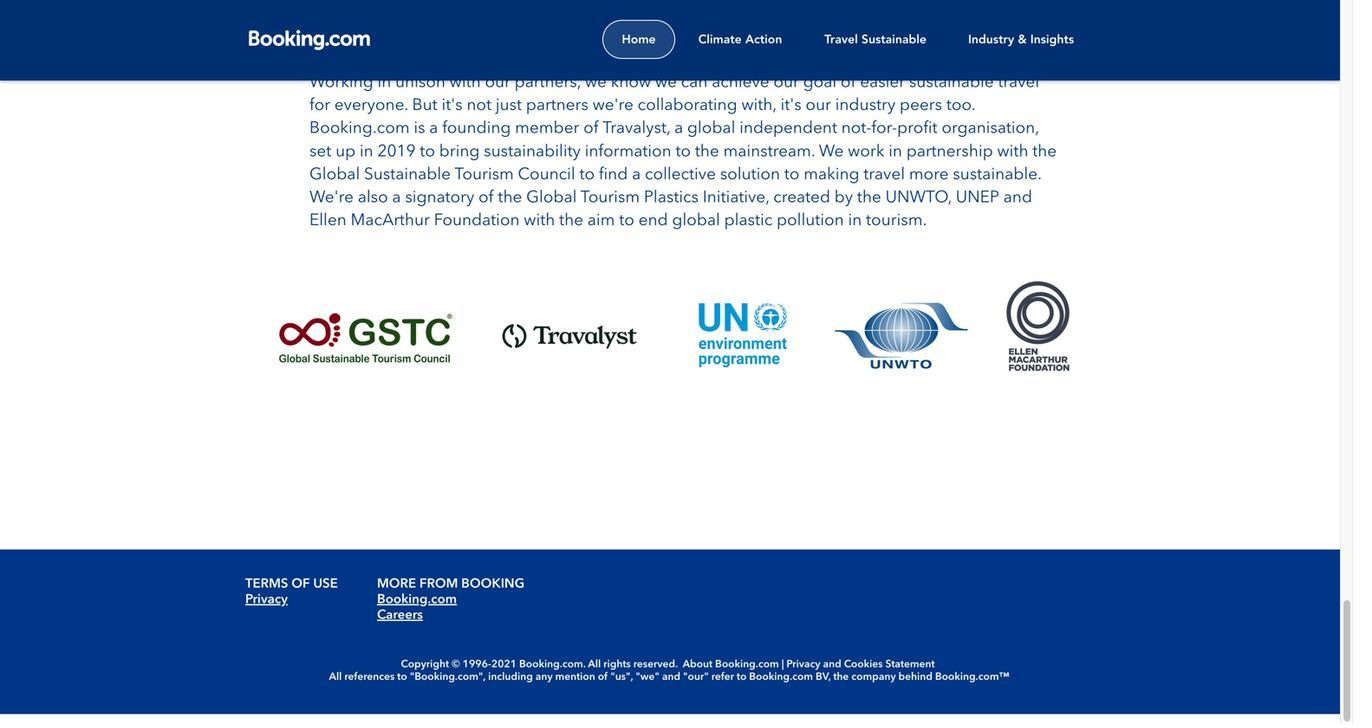 Task type: describe. For each thing, give the bounding box(es) containing it.
for-
[[871, 121, 897, 137]]

we're
[[593, 98, 634, 114]]

0 horizontal spatial and
[[662, 673, 680, 683]]

sustainable.
[[953, 167, 1041, 183]]

mainstream.
[[723, 144, 815, 160]]

plastics
[[644, 190, 699, 206]]

aim
[[588, 213, 615, 229]]

work
[[848, 144, 885, 160]]

©
[[452, 660, 460, 670]]

about booking.com link
[[683, 660, 779, 670]]

not
[[467, 98, 492, 114]]

of up foundation
[[478, 190, 494, 206]]

1996-
[[463, 660, 491, 670]]

working in unison with our partners, we know we can achieve our goal of easier sustainable travel for everyone. but it's not just partners we're collaborating with, it's our industry peers too. booking.com is a founding member of travalyst, a global independent not-for-profit organisation, set up in 2019 to bring sustainability information to the mainstream. we work in partnership with the global sustainable tourism council to find a collective solution to making travel more sustainable. we're also a signatory of the global tourism plastics initiative, created by the unwto, unep and ellen macarthur foundation with the aim to end global plastic pollution in tourism.
[[309, 75, 1057, 229]]

unep
[[956, 190, 999, 206]]

plastic
[[724, 213, 773, 229]]

gstc logo.png image
[[269, 306, 462, 371]]

more
[[377, 578, 416, 591]]

independent
[[739, 121, 837, 137]]

1 horizontal spatial travel
[[998, 75, 1039, 91]]

booking.com inside 'more from booking booking.com careers'
[[377, 594, 457, 607]]

1 horizontal spatial and
[[823, 660, 841, 670]]

initiative,
[[703, 190, 769, 206]]

unwto,
[[885, 190, 952, 206]]

find
[[599, 167, 628, 183]]

signatory
[[405, 190, 474, 206]]

climate
[[698, 32, 742, 46]]

set
[[309, 144, 331, 160]]

0 vertical spatial global
[[309, 167, 360, 183]]

0 horizontal spatial travel
[[864, 167, 905, 183]]

of down we're
[[583, 121, 599, 137]]

bv,
[[816, 673, 831, 683]]

booking.com down |
[[749, 673, 813, 683]]

partners
[[526, 98, 588, 114]]

we're
[[309, 190, 354, 206]]

2 it's from the left
[[781, 98, 802, 114]]

booking.com.
[[519, 660, 586, 670]]

of right goal
[[841, 75, 856, 91]]

industry & insights
[[968, 32, 1074, 46]]

1 horizontal spatial with
[[524, 213, 555, 229]]

&
[[1018, 32, 1027, 46]]

with,
[[741, 98, 776, 114]]

home
[[622, 32, 656, 46]]

1 we from the left
[[585, 75, 607, 91]]

privacy inside terms of use privacy
[[245, 594, 288, 607]]

action
[[745, 32, 782, 46]]

can
[[681, 75, 708, 91]]

in down by
[[848, 213, 862, 229]]

easier
[[860, 75, 905, 91]]

industry & insights link
[[949, 20, 1093, 59]]

1 vertical spatial global
[[526, 190, 577, 206]]

know
[[611, 75, 651, 91]]

just
[[496, 98, 522, 114]]

profit
[[897, 121, 938, 137]]

the right by
[[857, 190, 881, 206]]

2 horizontal spatial our
[[806, 98, 831, 114]]

to left find
[[579, 167, 595, 183]]

statement
[[885, 660, 935, 670]]

2 horizontal spatial with
[[997, 144, 1028, 160]]

macarthur
[[351, 213, 430, 229]]

information
[[585, 144, 671, 160]]

foundation
[[434, 213, 520, 229]]

industry
[[968, 32, 1014, 46]]

the inside copyright © 1996-2021 booking.com. all rights reserved. about booking.com | privacy and cookies statement all references to "booking.com", including any mention of "us", "we" and "our" refer to booking.com bv, the company behind booking.com™
[[833, 673, 849, 683]]

copyright © 1996-2021 booking.com. all rights reserved. about booking.com | privacy and cookies statement all references to "booking.com", including any mention of "us", "we" and "our" refer to booking.com bv, the company behind booking.com™
[[329, 660, 1009, 683]]

0 vertical spatial with
[[450, 75, 481, 91]]

1 vertical spatial global
[[672, 213, 720, 229]]

travalyst_lockup_dark (1).png image
[[488, 306, 651, 366]]

including
[[488, 673, 533, 683]]

collective
[[645, 167, 716, 183]]

terms
[[245, 578, 288, 591]]

privacy inside copyright © 1996-2021 booking.com. all rights reserved. about booking.com | privacy and cookies statement all references to "booking.com", including any mention of "us", "we" and "our" refer to booking.com bv, the company behind booking.com™
[[787, 660, 820, 670]]

0 vertical spatial sustainable
[[862, 32, 927, 46]]

in down the "for-"
[[889, 144, 902, 160]]

reserved.
[[633, 660, 678, 670]]

founding
[[442, 121, 511, 137]]

to up collective
[[676, 144, 691, 160]]

"we"
[[636, 673, 660, 683]]

a right is
[[429, 121, 438, 137]]

sustainable
[[909, 75, 994, 91]]

"our"
[[683, 673, 709, 683]]

2021
[[491, 660, 517, 670]]

unwto logo transp.png image
[[832, 299, 969, 371]]

ellen_macarthur_foundation_logo.svg.png image
[[1006, 281, 1071, 371]]

0 horizontal spatial all
[[329, 673, 342, 683]]

booking.com link
[[377, 594, 457, 607]]

1 horizontal spatial all
[[588, 660, 601, 670]]

unison
[[395, 75, 445, 91]]

"us",
[[610, 673, 633, 683]]

booking.com inside working in unison with our partners, we know we can achieve our goal of easier sustainable travel for everyone. but it's not just partners we're collaborating with, it's our industry peers too. booking.com is a founding member of travalyst, a global independent not-for-profit organisation, set up in 2019 to bring sustainability information to the mainstream. we work in partnership with the global sustainable tourism council to find a collective solution to making travel more sustainable. we're also a signatory of the global tourism plastics initiative, created by the unwto, unep and ellen macarthur foundation with the aim to end global plastic pollution in tourism.
[[309, 121, 410, 137]]

but
[[412, 98, 437, 114]]

the up sustainable. at right top
[[1033, 144, 1057, 160]]

behind
[[898, 673, 933, 683]]



Task type: vqa. For each thing, say whether or not it's contained in the screenshot.
it's
yes



Task type: locate. For each thing, give the bounding box(es) containing it.
the up foundation
[[498, 190, 522, 206]]

solution
[[720, 167, 780, 183]]

working
[[309, 75, 373, 91]]

to right aim
[[619, 213, 634, 229]]

home link
[[602, 20, 675, 59]]

climate action link
[[679, 20, 802, 59]]

0 horizontal spatial tourism
[[454, 167, 514, 183]]

1 it's from the left
[[442, 98, 463, 114]]

0 horizontal spatial privacy
[[245, 594, 288, 607]]

from
[[419, 578, 458, 591]]

0 vertical spatial travel
[[998, 75, 1039, 91]]

0 horizontal spatial our
[[485, 75, 511, 91]]

privacy link
[[245, 594, 288, 607]]

booking.com up careers
[[377, 594, 457, 607]]

booking.com up 'refer'
[[715, 660, 779, 670]]

it's up independent
[[781, 98, 802, 114]]

a right also
[[392, 190, 401, 206]]

2 vertical spatial and
[[662, 673, 680, 683]]

up
[[336, 144, 356, 160]]

all left rights
[[588, 660, 601, 670]]

global down collaborating
[[687, 121, 735, 137]]

a
[[429, 121, 438, 137], [674, 121, 683, 137], [632, 167, 641, 183], [392, 190, 401, 206]]

travel
[[998, 75, 1039, 91], [864, 167, 905, 183]]

insights
[[1030, 32, 1074, 46]]

of inside copyright © 1996-2021 booking.com. all rights reserved. about booking.com | privacy and cookies statement all references to "booking.com", including any mention of "us", "we" and "our" refer to booking.com bv, the company behind booking.com™
[[598, 673, 608, 683]]

also
[[358, 190, 388, 206]]

not-
[[841, 121, 871, 137]]

tourism down bring
[[454, 167, 514, 183]]

sustainable
[[862, 32, 927, 46], [364, 167, 451, 183]]

we
[[585, 75, 607, 91], [655, 75, 677, 91]]

travel sustainable link
[[805, 20, 946, 59]]

1 horizontal spatial our
[[774, 75, 799, 91]]

1 vertical spatial tourism
[[580, 190, 640, 206]]

booking.com down everyone.
[[309, 121, 410, 137]]

rights
[[603, 660, 631, 670]]

more from booking booking.com careers
[[377, 578, 525, 622]]

sustainability
[[484, 144, 581, 160]]

1 vertical spatial with
[[997, 144, 1028, 160]]

1 vertical spatial all
[[329, 673, 342, 683]]

and down sustainable. at right top
[[1003, 190, 1032, 206]]

mention
[[555, 673, 595, 683]]

end
[[638, 213, 668, 229]]

1 vertical spatial sustainable
[[364, 167, 451, 183]]

to down the about booking.com link
[[737, 673, 747, 683]]

0 vertical spatial all
[[588, 660, 601, 670]]

of left "us",
[[598, 673, 608, 683]]

it's left "not" on the top of the page
[[442, 98, 463, 114]]

we up we're
[[585, 75, 607, 91]]

1 horizontal spatial we
[[655, 75, 677, 91]]

1 vertical spatial and
[[823, 660, 841, 670]]

careers link
[[377, 609, 423, 622]]

member
[[515, 121, 579, 137]]

and inside working in unison with our partners, we know we can achieve our goal of easier sustainable travel for everyone. but it's not just partners we're collaborating with, it's our industry peers too. booking.com is a founding member of travalyst, a global independent not-for-profit organisation, set up in 2019 to bring sustainability information to the mainstream. we work in partnership with the global sustainable tourism council to find a collective solution to making travel more sustainable. we're also a signatory of the global tourism plastics initiative, created by the unwto, unep and ellen macarthur foundation with the aim to end global plastic pollution in tourism.
[[1003, 190, 1032, 206]]

to down copyright
[[397, 673, 407, 683]]

travalyst,
[[603, 121, 670, 137]]

with up sustainable. at right top
[[997, 144, 1028, 160]]

in right up
[[360, 144, 373, 160]]

created
[[773, 190, 830, 206]]

all left references at bottom
[[329, 673, 342, 683]]

0 vertical spatial global
[[687, 121, 735, 137]]

1 horizontal spatial global
[[526, 190, 577, 206]]

the left aim
[[559, 213, 583, 229]]

global
[[687, 121, 735, 137], [672, 213, 720, 229]]

booking.com
[[309, 121, 410, 137], [377, 594, 457, 607], [715, 660, 779, 670], [749, 673, 813, 683]]

the up collective
[[695, 144, 719, 160]]

travel down industry & insights link
[[998, 75, 1039, 91]]

and down reserved.
[[662, 673, 680, 683]]

our
[[485, 75, 511, 91], [774, 75, 799, 91], [806, 98, 831, 114]]

booking_com_logotype_aug2020_white.png image
[[245, 26, 377, 51]]

partners,
[[515, 75, 581, 91]]

1 horizontal spatial sustainable
[[862, 32, 927, 46]]

company
[[851, 673, 896, 683]]

0 vertical spatial privacy
[[245, 594, 288, 607]]

privacy down the "terms"
[[245, 594, 288, 607]]

more
[[909, 167, 949, 183]]

with
[[450, 75, 481, 91], [997, 144, 1028, 160], [524, 213, 555, 229]]

"booking.com",
[[410, 673, 486, 683]]

bring
[[439, 144, 480, 160]]

a down collaborating
[[674, 121, 683, 137]]

climate action
[[698, 32, 782, 46]]

making
[[804, 167, 859, 183]]

for
[[309, 98, 330, 114]]

travel down the work
[[864, 167, 905, 183]]

organisation,
[[942, 121, 1039, 137]]

achieve
[[712, 75, 769, 91]]

un_environment_logo.png image
[[695, 299, 791, 371]]

partnership
[[906, 144, 993, 160]]

0 horizontal spatial it's
[[442, 98, 463, 114]]

sustainable inside working in unison with our partners, we know we can achieve our goal of easier sustainable travel for everyone. but it's not just partners we're collaborating with, it's our industry peers too. booking.com is a founding member of travalyst, a global independent not-for-profit organisation, set up in 2019 to bring sustainability information to the mainstream. we work in partnership with the global sustainable tourism council to find a collective solution to making travel more sustainable. we're also a signatory of the global tourism plastics initiative, created by the unwto, unep and ellen macarthur foundation with the aim to end global plastic pollution in tourism.
[[364, 167, 451, 183]]

peers
[[900, 98, 942, 114]]

with down council
[[524, 213, 555, 229]]

2 horizontal spatial and
[[1003, 190, 1032, 206]]

booking
[[461, 578, 525, 591]]

0 horizontal spatial global
[[309, 167, 360, 183]]

our down goal
[[806, 98, 831, 114]]

privacy right |
[[787, 660, 820, 670]]

travel sustainable
[[824, 32, 927, 46]]

and up bv,
[[823, 660, 841, 670]]

1 vertical spatial travel
[[864, 167, 905, 183]]

of
[[841, 75, 856, 91], [583, 121, 599, 137], [478, 190, 494, 206], [598, 673, 608, 683]]

0 horizontal spatial we
[[585, 75, 607, 91]]

2 we from the left
[[655, 75, 677, 91]]

industry
[[835, 98, 896, 114]]

a right find
[[632, 167, 641, 183]]

refer
[[711, 673, 734, 683]]

goal
[[803, 75, 837, 91]]

global
[[309, 167, 360, 183], [526, 190, 577, 206]]

the right bv,
[[833, 673, 849, 683]]

tourism down find
[[580, 190, 640, 206]]

1 horizontal spatial it's
[[781, 98, 802, 114]]

2019
[[377, 144, 416, 160]]

tourism.
[[866, 213, 927, 229]]

sustainable up easier
[[862, 32, 927, 46]]

by
[[834, 190, 853, 206]]

ellen
[[309, 213, 346, 229]]

all
[[588, 660, 601, 670], [329, 673, 342, 683]]

0 horizontal spatial sustainable
[[364, 167, 451, 183]]

|
[[782, 660, 784, 670]]

with up "not" on the top of the page
[[450, 75, 481, 91]]

council
[[518, 167, 575, 183]]

careers
[[377, 609, 423, 622]]

references
[[344, 673, 395, 683]]

1 horizontal spatial tourism
[[580, 190, 640, 206]]

everyone.
[[334, 98, 408, 114]]

global down council
[[526, 190, 577, 206]]

2 vertical spatial with
[[524, 213, 555, 229]]

global down plastics
[[672, 213, 720, 229]]

of
[[291, 578, 310, 591]]

0 vertical spatial and
[[1003, 190, 1032, 206]]

too.
[[946, 98, 975, 114]]

0 horizontal spatial with
[[450, 75, 481, 91]]

1 vertical spatial privacy
[[787, 660, 820, 670]]

the
[[695, 144, 719, 160], [1033, 144, 1057, 160], [498, 190, 522, 206], [857, 190, 881, 206], [559, 213, 583, 229], [833, 673, 849, 683]]

tourism
[[454, 167, 514, 183], [580, 190, 640, 206]]

1 horizontal spatial privacy
[[787, 660, 820, 670]]

terms of use privacy
[[245, 578, 338, 607]]

to up created
[[784, 167, 800, 183]]

our left goal
[[774, 75, 799, 91]]

travel
[[824, 32, 858, 46]]

copyright
[[401, 660, 449, 670]]

in up everyone.
[[377, 75, 391, 91]]

0 vertical spatial tourism
[[454, 167, 514, 183]]

we
[[819, 144, 844, 160]]

cookies
[[844, 660, 883, 670]]

to
[[420, 144, 435, 160], [676, 144, 691, 160], [579, 167, 595, 183], [784, 167, 800, 183], [619, 213, 634, 229], [397, 673, 407, 683], [737, 673, 747, 683]]

our up just
[[485, 75, 511, 91]]

we left the can on the top of page
[[655, 75, 677, 91]]

use
[[313, 578, 338, 591]]

any
[[536, 673, 553, 683]]

and
[[1003, 190, 1032, 206], [823, 660, 841, 670], [662, 673, 680, 683]]

booking.com™
[[935, 673, 1009, 683]]

privacy
[[245, 594, 288, 607], [787, 660, 820, 670]]

pollution
[[777, 213, 844, 229]]

to down is
[[420, 144, 435, 160]]

collaborating
[[638, 98, 737, 114]]

sustainable down the 2019
[[364, 167, 451, 183]]

about
[[683, 660, 713, 670]]

global up we're
[[309, 167, 360, 183]]

is
[[414, 121, 425, 137]]



